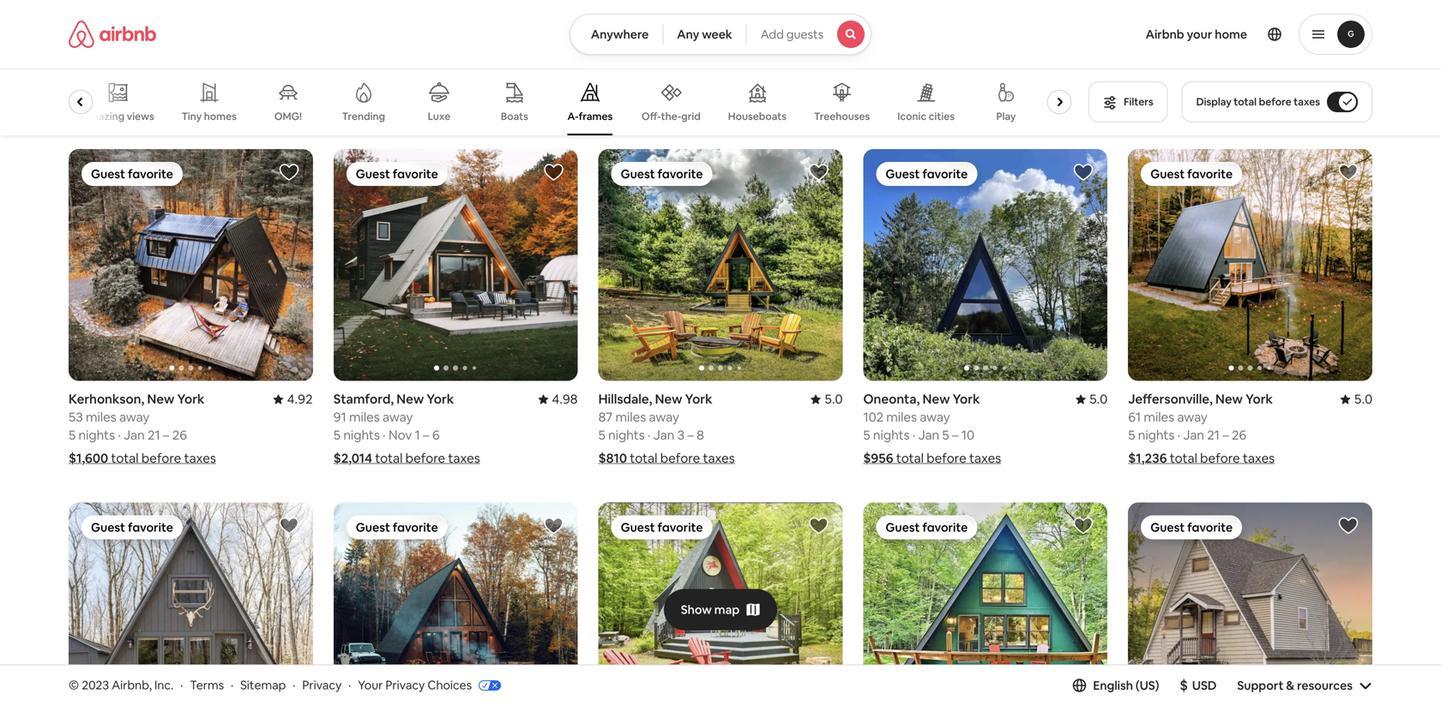 Task type: describe. For each thing, give the bounding box(es) containing it.
hillsdale,
[[598, 391, 652, 408]]

any week button
[[663, 14, 747, 55]]

new for 87 miles away
[[655, 391, 682, 408]]

53
[[69, 409, 83, 426]]

5.0 for oneonta, new york 102 miles away 5 nights · jan 5 – 10 $956 total before taxes
[[1089, 391, 1108, 408]]

add to wishlist: oneonta, new york image
[[1073, 162, 1094, 183]]

your privacy choices
[[358, 678, 472, 694]]

away for stamford,
[[383, 409, 413, 426]]

play
[[997, 110, 1016, 123]]

tiny homes
[[182, 110, 237, 123]]

· inside "hillsdale, new york 87 miles away 5 nights · jan 3 – 8 $810 total before taxes"
[[648, 427, 651, 444]]

5 for jeffersonville, new york 61 miles away 5 nights · jan 21 – 26 $1,236 total before taxes
[[1128, 427, 1135, 444]]

anywhere
[[591, 27, 649, 42]]

nights for 53
[[79, 427, 115, 444]]

– for 53 miles away
[[163, 427, 169, 444]]

add to wishlist: pocono pines, pennsylvania image
[[1073, 516, 1094, 537]]

(us)
[[1136, 678, 1159, 694]]

4.98
[[552, 391, 578, 408]]

2023
[[82, 678, 109, 694]]

choices
[[428, 678, 472, 694]]

61
[[1128, 409, 1141, 426]]

filters
[[1124, 95, 1154, 109]]

york for oneonta, new york
[[953, 391, 980, 408]]

miles for 102
[[886, 409, 917, 426]]

support & resources button
[[1237, 678, 1373, 694]]

usd
[[1192, 678, 1217, 694]]

miles for 61
[[1144, 409, 1175, 426]]

before for kerhonkson, new york 53 miles away 5 nights · jan 21 – 26 $1,600 total before taxes
[[141, 450, 181, 467]]

add to wishlist: hillsdale, new york image
[[809, 162, 829, 183]]

before for jeffersonville, new york 61 miles away 5 nights · jan 21 – 26 $1,236 total before taxes
[[1200, 450, 1240, 467]]

terms · sitemap · privacy ·
[[190, 678, 351, 694]]

guests
[[787, 27, 824, 42]]

$810
[[598, 450, 627, 467]]

1
[[415, 427, 420, 444]]

102
[[863, 409, 884, 426]]

hillsdale, new york 87 miles away 5 nights · jan 3 – 8 $810 total before taxes
[[598, 391, 735, 467]]

trending
[[342, 110, 385, 123]]

4.98 out of 5 average rating image
[[538, 391, 578, 408]]

support
[[1237, 678, 1284, 694]]

before right display at the top right
[[1259, 95, 1292, 109]]

21 for 53 miles away
[[148, 427, 160, 444]]

airbnb your home link
[[1136, 16, 1258, 52]]

your
[[1187, 27, 1213, 42]]

iconic cities
[[898, 110, 955, 123]]

total for oneonta, new york 102 miles away 5 nights · jan 5 – 10 $956 total before taxes
[[896, 450, 924, 467]]

$1,600
[[69, 450, 108, 467]]

nights for 61
[[1138, 427, 1175, 444]]

$1,236
[[1128, 450, 1167, 467]]

group containing amazing views
[[69, 69, 1079, 136]]

a-frames
[[568, 110, 613, 123]]

$2,014
[[334, 450, 372, 467]]

jeffersonville, new york 61 miles away 5 nights · jan 21 – 26 $1,236 total before taxes
[[1128, 391, 1275, 467]]

©
[[69, 678, 79, 694]]

&
[[1286, 678, 1295, 694]]

· left your
[[348, 678, 351, 694]]

sitemap link
[[240, 678, 286, 694]]

– for 102 miles away
[[952, 427, 959, 444]]

show
[[681, 603, 712, 618]]

before for stamford, new york 91 miles away 5 nights · nov 1 – 6 $2,014 total before taxes
[[406, 450, 445, 467]]

total for hillsdale, new york 87 miles away 5 nights · jan 3 – 8 $810 total before taxes
[[630, 450, 658, 467]]

miles for 91
[[349, 409, 380, 426]]

add guests
[[761, 27, 824, 42]]

add guests button
[[746, 14, 872, 55]]

homes
[[204, 110, 237, 123]]

terms
[[190, 678, 224, 694]]

5.0 for jeffersonville, new york 61 miles away 5 nights · jan 21 – 26 $1,236 total before taxes
[[1354, 391, 1373, 408]]

© 2023 airbnb, inc. ·
[[69, 678, 183, 694]]

– for 91 miles away
[[423, 427, 429, 444]]

display
[[1197, 95, 1232, 109]]

airbnb,
[[112, 678, 152, 694]]

add to wishlist: jamaica, vermont image
[[809, 516, 829, 537]]

91
[[334, 409, 346, 426]]

off-the-grid
[[642, 110, 701, 123]]

· right inc.
[[180, 678, 183, 694]]

privacy link
[[302, 678, 342, 694]]

any week
[[677, 27, 732, 42]]

jan for 61 miles away
[[1183, 427, 1204, 444]]

4.92
[[287, 391, 313, 408]]

nov
[[389, 427, 412, 444]]

taxes for jeffersonville, new york 61 miles away 5 nights · jan 21 – 26 $1,236 total before taxes
[[1243, 450, 1275, 467]]

· inside kerhonkson, new york 53 miles away 5 nights · jan 21 – 26 $1,600 total before taxes
[[118, 427, 121, 444]]

total for jeffersonville, new york 61 miles away 5 nights · jan 21 – 26 $1,236 total before taxes
[[1170, 450, 1198, 467]]

houseboats
[[728, 110, 787, 123]]

5 for hillsdale, new york 87 miles away 5 nights · jan 3 – 8 $810 total before taxes
[[598, 427, 606, 444]]

kerhonkson, new york 53 miles away 5 nights · jan 21 – 26 $1,600 total before taxes
[[69, 391, 216, 467]]

· right terms
[[231, 678, 234, 694]]

english (us) button
[[1073, 678, 1159, 694]]

jeffersonville,
[[1128, 391, 1213, 408]]

kerhonkson,
[[69, 391, 144, 408]]

total right display at the top right
[[1234, 95, 1257, 109]]

$ usd
[[1180, 677, 1217, 695]]

87
[[598, 409, 613, 426]]

filters button
[[1089, 82, 1168, 123]]

add to wishlist: tobyhanna, pennsylvania image
[[279, 516, 299, 537]]

stamford, new york 91 miles away 5 nights · nov 1 – 6 $2,014 total before taxes
[[334, 391, 480, 467]]

5.0 out of 5 average rating image for jeffersonville, new york 61 miles away 5 nights · jan 21 – 26 $1,236 total before taxes
[[1341, 391, 1373, 408]]

· inside stamford, new york 91 miles away 5 nights · nov 1 – 6 $2,014 total before taxes
[[383, 427, 386, 444]]

· inside the jeffersonville, new york 61 miles away 5 nights · jan 21 – 26 $1,236 total before taxes
[[1178, 427, 1181, 444]]

jan for 102 miles away
[[918, 427, 940, 444]]

frames
[[579, 110, 613, 123]]

5.0 out of 5 average rating image for hillsdale, new york 87 miles away 5 nights · jan 3 – 8 $810 total before taxes
[[811, 391, 843, 408]]

taxes for kerhonkson, new york 53 miles away 5 nights · jan 21 – 26 $1,600 total before taxes
[[184, 450, 216, 467]]

views
[[127, 110, 154, 123]]

1 privacy from the left
[[302, 678, 342, 694]]

resources
[[1297, 678, 1353, 694]]



Task type: vqa. For each thing, say whether or not it's contained in the screenshot.
Add to wishlist: Shared room in Daly City icon
no



Task type: locate. For each thing, give the bounding box(es) containing it.
jan inside "hillsdale, new york 87 miles away 5 nights · jan 3 – 8 $810 total before taxes"
[[654, 427, 675, 444]]

new inside oneonta, new york 102 miles away 5 nights · jan 5 – 10 $956 total before taxes
[[923, 391, 950, 408]]

york
[[177, 391, 205, 408], [427, 391, 454, 408], [953, 391, 980, 408], [685, 391, 713, 408], [1246, 391, 1273, 408]]

miles
[[86, 409, 116, 426], [349, 409, 380, 426], [886, 409, 917, 426], [616, 409, 646, 426], [1144, 409, 1175, 426]]

home
[[1215, 27, 1247, 42]]

english (us)
[[1093, 678, 1159, 694]]

miles down jeffersonville, at bottom right
[[1144, 409, 1175, 426]]

nights down the 102 on the right of page
[[873, 427, 910, 444]]

21 inside kerhonkson, new york 53 miles away 5 nights · jan 21 – 26 $1,600 total before taxes
[[148, 427, 160, 444]]

nights up $1,600
[[79, 427, 115, 444]]

· down oneonta,
[[913, 427, 916, 444]]

5 – from the left
[[1223, 427, 1229, 444]]

21 inside the jeffersonville, new york 61 miles away 5 nights · jan 21 – 26 $1,236 total before taxes
[[1207, 427, 1220, 444]]

total inside kerhonkson, new york 53 miles away 5 nights · jan 21 – 26 $1,600 total before taxes
[[111, 450, 139, 467]]

new for 53 miles away
[[147, 391, 174, 408]]

before right $1,600
[[141, 450, 181, 467]]

taxes inside kerhonkson, new york 53 miles away 5 nights · jan 21 – 26 $1,600 total before taxes
[[184, 450, 216, 467]]

21 for 61 miles away
[[1207, 427, 1220, 444]]

1 york from the left
[[177, 391, 205, 408]]

5 down '91' on the bottom left of the page
[[334, 427, 341, 444]]

2 privacy from the left
[[386, 678, 425, 694]]

add to wishlist: washington, new hampshire image
[[1338, 516, 1359, 537]]

miles inside the jeffersonville, new york 61 miles away 5 nights · jan 21 – 26 $1,236 total before taxes
[[1144, 409, 1175, 426]]

nights for 102
[[873, 427, 910, 444]]

away for kerhonkson,
[[119, 409, 150, 426]]

jan for 87 miles away
[[654, 427, 675, 444]]

1 horizontal spatial 5.0
[[1089, 391, 1108, 408]]

away down the kerhonkson, on the bottom left of the page
[[119, 409, 150, 426]]

inc.
[[154, 678, 174, 694]]

2 horizontal spatial 5.0
[[1354, 391, 1373, 408]]

new right jeffersonville, at bottom right
[[1216, 391, 1243, 408]]

miles down the stamford,
[[349, 409, 380, 426]]

2 26 from the left
[[1232, 427, 1247, 444]]

5.0 out of 5 average rating image
[[1076, 391, 1108, 408]]

new for 61 miles away
[[1216, 391, 1243, 408]]

york for hillsdale, new york
[[685, 391, 713, 408]]

add to wishlist: kerhonkson, new york image
[[279, 162, 299, 183]]

· left 3 on the left bottom
[[648, 427, 651, 444]]

add to wishlist: stamford, new york image
[[544, 162, 564, 183]]

taxes inside the jeffersonville, new york 61 miles away 5 nights · jan 21 – 26 $1,236 total before taxes
[[1243, 450, 1275, 467]]

miles down hillsdale,
[[616, 409, 646, 426]]

· inside oneonta, new york 102 miles away 5 nights · jan 5 – 10 $956 total before taxes
[[913, 427, 916, 444]]

new inside the jeffersonville, new york 61 miles away 5 nights · jan 21 – 26 $1,236 total before taxes
[[1216, 391, 1243, 408]]

new inside stamford, new york 91 miles away 5 nights · nov 1 – 6 $2,014 total before taxes
[[397, 391, 424, 408]]

omg!
[[274, 110, 302, 123]]

4 away from the left
[[649, 409, 679, 426]]

– inside kerhonkson, new york 53 miles away 5 nights · jan 21 – 26 $1,600 total before taxes
[[163, 427, 169, 444]]

york inside stamford, new york 91 miles away 5 nights · nov 1 – 6 $2,014 total before taxes
[[427, 391, 454, 408]]

2 miles from the left
[[349, 409, 380, 426]]

week
[[702, 27, 732, 42]]

before inside stamford, new york 91 miles away 5 nights · nov 1 – 6 $2,014 total before taxes
[[406, 450, 445, 467]]

· down the kerhonkson, on the bottom left of the page
[[118, 427, 121, 444]]

2 away from the left
[[383, 409, 413, 426]]

new for 91 miles away
[[397, 391, 424, 408]]

show map button
[[664, 590, 777, 631]]

5.0 for hillsdale, new york 87 miles away 5 nights · jan 3 – 8 $810 total before taxes
[[825, 391, 843, 408]]

before for oneonta, new york 102 miles away 5 nights · jan 5 – 10 $956 total before taxes
[[927, 450, 967, 467]]

away inside the jeffersonville, new york 61 miles away 5 nights · jan 21 – 26 $1,236 total before taxes
[[1177, 409, 1208, 426]]

luxe
[[428, 110, 451, 123]]

jan for 53 miles away
[[124, 427, 145, 444]]

6
[[432, 427, 440, 444]]

5 down the 102 on the right of page
[[863, 427, 871, 444]]

total inside oneonta, new york 102 miles away 5 nights · jan 5 – 10 $956 total before taxes
[[896, 450, 924, 467]]

4 new from the left
[[655, 391, 682, 408]]

before inside the jeffersonville, new york 61 miles away 5 nights · jan 21 – 26 $1,236 total before taxes
[[1200, 450, 1240, 467]]

5 inside "hillsdale, new york 87 miles away 5 nights · jan 3 – 8 $810 total before taxes"
[[598, 427, 606, 444]]

–
[[163, 427, 169, 444], [423, 427, 429, 444], [952, 427, 959, 444], [687, 427, 694, 444], [1223, 427, 1229, 444]]

miles for 87
[[616, 409, 646, 426]]

5 for oneonta, new york 102 miles away 5 nights · jan 5 – 10 $956 total before taxes
[[863, 427, 871, 444]]

any
[[677, 27, 699, 42]]

amazing
[[82, 110, 125, 123]]

1 5.0 from the left
[[1089, 391, 1108, 408]]

miles down the kerhonkson, on the bottom left of the page
[[86, 409, 116, 426]]

5 down 53
[[69, 427, 76, 444]]

1 5.0 out of 5 average rating image from the left
[[811, 391, 843, 408]]

3 – from the left
[[952, 427, 959, 444]]

nights inside stamford, new york 91 miles away 5 nights · nov 1 – 6 $2,014 total before taxes
[[343, 427, 380, 444]]

1 – from the left
[[163, 427, 169, 444]]

miles inside kerhonkson, new york 53 miles away 5 nights · jan 21 – 26 $1,600 total before taxes
[[86, 409, 116, 426]]

oneonta, new york 102 miles away 5 nights · jan 5 – 10 $956 total before taxes
[[863, 391, 1001, 467]]

2 york from the left
[[427, 391, 454, 408]]

5 down 87 at left
[[598, 427, 606, 444]]

taxes
[[1294, 95, 1320, 109], [184, 450, 216, 467], [448, 450, 480, 467], [969, 450, 1001, 467], [703, 450, 735, 467], [1243, 450, 1275, 467]]

privacy
[[302, 678, 342, 694], [386, 678, 425, 694]]

terms link
[[190, 678, 224, 694]]

none search field containing anywhere
[[570, 14, 872, 55]]

1 horizontal spatial 5.0 out of 5 average rating image
[[1341, 391, 1373, 408]]

boats
[[501, 110, 528, 123]]

before down '10'
[[927, 450, 967, 467]]

support & resources
[[1237, 678, 1353, 694]]

total inside the jeffersonville, new york 61 miles away 5 nights · jan 21 – 26 $1,236 total before taxes
[[1170, 450, 1198, 467]]

– inside the jeffersonville, new york 61 miles away 5 nights · jan 21 – 26 $1,236 total before taxes
[[1223, 427, 1229, 444]]

26 inside kerhonkson, new york 53 miles away 5 nights · jan 21 – 26 $1,600 total before taxes
[[172, 427, 187, 444]]

5 inside kerhonkson, new york 53 miles away 5 nights · jan 21 – 26 $1,600 total before taxes
[[69, 427, 76, 444]]

10
[[962, 427, 975, 444]]

– for 61 miles away
[[1223, 427, 1229, 444]]

anywhere button
[[570, 14, 663, 55]]

26
[[172, 427, 187, 444], [1232, 427, 1247, 444]]

jan
[[124, 427, 145, 444], [918, 427, 940, 444], [654, 427, 675, 444], [1183, 427, 1204, 444]]

2 5 from the left
[[334, 427, 341, 444]]

nights inside kerhonkson, new york 53 miles away 5 nights · jan 21 – 26 $1,600 total before taxes
[[79, 427, 115, 444]]

·
[[118, 427, 121, 444], [383, 427, 386, 444], [913, 427, 916, 444], [648, 427, 651, 444], [1178, 427, 1181, 444], [180, 678, 183, 694], [231, 678, 234, 694], [293, 678, 296, 694], [348, 678, 351, 694]]

new right the kerhonkson, on the bottom left of the page
[[147, 391, 174, 408]]

5
[[69, 427, 76, 444], [334, 427, 341, 444], [863, 427, 871, 444], [942, 427, 949, 444], [598, 427, 606, 444], [1128, 427, 1135, 444]]

show map
[[681, 603, 740, 618]]

– for 87 miles away
[[687, 427, 694, 444]]

total for kerhonkson, new york 53 miles away 5 nights · jan 21 – 26 $1,600 total before taxes
[[111, 450, 139, 467]]

3 5 from the left
[[863, 427, 871, 444]]

nights up $810
[[608, 427, 645, 444]]

5 inside the jeffersonville, new york 61 miles away 5 nights · jan 21 – 26 $1,236 total before taxes
[[1128, 427, 1135, 444]]

jan left 3 on the left bottom
[[654, 427, 675, 444]]

1 26 from the left
[[172, 427, 187, 444]]

treehouses
[[814, 110, 870, 123]]

away up 3 on the left bottom
[[649, 409, 679, 426]]

5 inside stamford, new york 91 miles away 5 nights · nov 1 – 6 $2,014 total before taxes
[[334, 427, 341, 444]]

total right $1,600
[[111, 450, 139, 467]]

amazing views
[[82, 110, 154, 123]]

total inside stamford, new york 91 miles away 5 nights · nov 1 – 6 $2,014 total before taxes
[[375, 450, 403, 467]]

0 horizontal spatial privacy
[[302, 678, 342, 694]]

new up 1
[[397, 391, 424, 408]]

total for stamford, new york 91 miles away 5 nights · nov 1 – 6 $2,014 total before taxes
[[375, 450, 403, 467]]

None search field
[[570, 14, 872, 55]]

total inside "hillsdale, new york 87 miles away 5 nights · jan 3 – 8 $810 total before taxes"
[[630, 450, 658, 467]]

before down 3 on the left bottom
[[660, 450, 700, 467]]

8
[[697, 427, 704, 444]]

2 5.0 out of 5 average rating image from the left
[[1341, 391, 1373, 408]]

taxes for hillsdale, new york 87 miles away 5 nights · jan 3 – 8 $810 total before taxes
[[703, 450, 735, 467]]

1 horizontal spatial 21
[[1207, 427, 1220, 444]]

5.0
[[1089, 391, 1108, 408], [825, 391, 843, 408], [1354, 391, 1373, 408]]

3 york from the left
[[953, 391, 980, 408]]

jan inside oneonta, new york 102 miles away 5 nights · jan 5 – 10 $956 total before taxes
[[918, 427, 940, 444]]

jan down the kerhonkson, on the bottom left of the page
[[124, 427, 145, 444]]

1 miles from the left
[[86, 409, 116, 426]]

$
[[1180, 677, 1188, 695]]

airbnb
[[1146, 27, 1185, 42]]

5 miles from the left
[[1144, 409, 1175, 426]]

4 miles from the left
[[616, 409, 646, 426]]

5 5 from the left
[[598, 427, 606, 444]]

new for 102 miles away
[[923, 391, 950, 408]]

before inside kerhonkson, new york 53 miles away 5 nights · jan 21 – 26 $1,600 total before taxes
[[141, 450, 181, 467]]

add
[[761, 27, 784, 42]]

miles inside oneonta, new york 102 miles away 5 nights · jan 5 – 10 $956 total before taxes
[[886, 409, 917, 426]]

new inside "hillsdale, new york 87 miles away 5 nights · jan 3 – 8 $810 total before taxes"
[[655, 391, 682, 408]]

2 new from the left
[[397, 391, 424, 408]]

0 horizontal spatial 5.0
[[825, 391, 843, 408]]

4.92 out of 5 average rating image
[[273, 391, 313, 408]]

4 nights from the left
[[608, 427, 645, 444]]

1 horizontal spatial 26
[[1232, 427, 1247, 444]]

york for stamford, new york
[[427, 391, 454, 408]]

1 away from the left
[[119, 409, 150, 426]]

total right $810
[[630, 450, 658, 467]]

nights up '$2,014'
[[343, 427, 380, 444]]

total
[[1234, 95, 1257, 109], [111, 450, 139, 467], [375, 450, 403, 467], [896, 450, 924, 467], [630, 450, 658, 467], [1170, 450, 1198, 467]]

away for oneonta,
[[920, 409, 950, 426]]

4 – from the left
[[687, 427, 694, 444]]

1 21 from the left
[[148, 427, 160, 444]]

before down 1
[[406, 450, 445, 467]]

stamford,
[[334, 391, 394, 408]]

$956
[[863, 450, 894, 467]]

3 miles from the left
[[886, 409, 917, 426]]

off-
[[642, 110, 661, 123]]

4 5 from the left
[[942, 427, 949, 444]]

1 5 from the left
[[69, 427, 76, 444]]

4 york from the left
[[685, 391, 713, 408]]

before inside oneonta, new york 102 miles away 5 nights · jan 5 – 10 $956 total before taxes
[[927, 450, 967, 467]]

2 jan from the left
[[918, 427, 940, 444]]

jan down jeffersonville, at bottom right
[[1183, 427, 1204, 444]]

profile element
[[892, 0, 1373, 69]]

miles down oneonta,
[[886, 409, 917, 426]]

nights for 87
[[608, 427, 645, 444]]

new up 3 on the left bottom
[[655, 391, 682, 408]]

6 5 from the left
[[1128, 427, 1135, 444]]

5 down 61
[[1128, 427, 1135, 444]]

english
[[1093, 678, 1133, 694]]

away inside "hillsdale, new york 87 miles away 5 nights · jan 3 – 8 $810 total before taxes"
[[649, 409, 679, 426]]

privacy right your
[[386, 678, 425, 694]]

total down the nov
[[375, 450, 403, 467]]

tiny
[[182, 110, 202, 123]]

before
[[1259, 95, 1292, 109], [141, 450, 181, 467], [406, 450, 445, 467], [927, 450, 967, 467], [660, 450, 700, 467], [1200, 450, 1240, 467]]

away up the nov
[[383, 409, 413, 426]]

· left privacy link
[[293, 678, 296, 694]]

away down jeffersonville, at bottom right
[[1177, 409, 1208, 426]]

5 away from the left
[[1177, 409, 1208, 426]]

taxes for oneonta, new york 102 miles away 5 nights · jan 5 – 10 $956 total before taxes
[[969, 450, 1001, 467]]

privacy left your
[[302, 678, 342, 694]]

– inside "hillsdale, new york 87 miles away 5 nights · jan 3 – 8 $810 total before taxes"
[[687, 427, 694, 444]]

5 new from the left
[[1216, 391, 1243, 408]]

nights up $1,236 at the right
[[1138, 427, 1175, 444]]

1 horizontal spatial privacy
[[386, 678, 425, 694]]

5 for stamford, new york 91 miles away 5 nights · nov 1 – 6 $2,014 total before taxes
[[334, 427, 341, 444]]

away
[[119, 409, 150, 426], [383, 409, 413, 426], [920, 409, 950, 426], [649, 409, 679, 426], [1177, 409, 1208, 426]]

3
[[677, 427, 685, 444]]

group
[[69, 69, 1079, 136], [69, 149, 313, 381], [334, 149, 578, 381], [598, 149, 843, 381], [863, 149, 1108, 381], [1128, 149, 1373, 381], [69, 503, 313, 707], [334, 503, 578, 707], [598, 503, 843, 707], [863, 503, 1108, 707], [1128, 503, 1373, 707]]

· left the nov
[[383, 427, 386, 444]]

3 nights from the left
[[873, 427, 910, 444]]

york for kerhonkson, new york
[[177, 391, 205, 408]]

– inside stamford, new york 91 miles away 5 nights · nov 1 – 6 $2,014 total before taxes
[[423, 427, 429, 444]]

3 jan from the left
[[654, 427, 675, 444]]

iconic
[[898, 110, 927, 123]]

taxes inside "hillsdale, new york 87 miles away 5 nights · jan 3 – 8 $810 total before taxes"
[[703, 450, 735, 467]]

your
[[358, 678, 383, 694]]

a-
[[568, 110, 579, 123]]

4 jan from the left
[[1183, 427, 1204, 444]]

nights inside the jeffersonville, new york 61 miles away 5 nights · jan 21 – 26 $1,236 total before taxes
[[1138, 427, 1175, 444]]

5 for kerhonkson, new york 53 miles away 5 nights · jan 21 – 26 $1,600 total before taxes
[[69, 427, 76, 444]]

jan inside the jeffersonville, new york 61 miles away 5 nights · jan 21 – 26 $1,236 total before taxes
[[1183, 427, 1204, 444]]

1 jan from the left
[[124, 427, 145, 444]]

taxes inside stamford, new york 91 miles away 5 nights · nov 1 – 6 $2,014 total before taxes
[[448, 450, 480, 467]]

cities
[[929, 110, 955, 123]]

taxes for stamford, new york 91 miles away 5 nights · nov 1 – 6 $2,014 total before taxes
[[448, 450, 480, 467]]

airbnb your home
[[1146, 27, 1247, 42]]

26 inside the jeffersonville, new york 61 miles away 5 nights · jan 21 – 26 $1,236 total before taxes
[[1232, 427, 1247, 444]]

nights inside oneonta, new york 102 miles away 5 nights · jan 5 – 10 $956 total before taxes
[[873, 427, 910, 444]]

total right $956
[[896, 450, 924, 467]]

nights for 91
[[343, 427, 380, 444]]

5 nights from the left
[[1138, 427, 1175, 444]]

miles inside "hillsdale, new york 87 miles away 5 nights · jan 3 – 8 $810 total before taxes"
[[616, 409, 646, 426]]

0 horizontal spatial 26
[[172, 427, 187, 444]]

1 new from the left
[[147, 391, 174, 408]]

the-
[[661, 110, 681, 123]]

total right $1,236 at the right
[[1170, 450, 1198, 467]]

add to wishlist: jeffersonville, new york image
[[1338, 162, 1359, 183]]

grid
[[681, 110, 701, 123]]

26 for 53 miles away
[[172, 427, 187, 444]]

– inside oneonta, new york 102 miles away 5 nights · jan 5 – 10 $956 total before taxes
[[952, 427, 959, 444]]

0 horizontal spatial 21
[[148, 427, 160, 444]]

5 left '10'
[[942, 427, 949, 444]]

away inside stamford, new york 91 miles away 5 nights · nov 1 – 6 $2,014 total before taxes
[[383, 409, 413, 426]]

2 nights from the left
[[343, 427, 380, 444]]

before right $1,236 at the right
[[1200, 450, 1240, 467]]

5 york from the left
[[1246, 391, 1273, 408]]

miles for 53
[[86, 409, 116, 426]]

your privacy choices link
[[358, 678, 501, 695]]

before inside "hillsdale, new york 87 miles away 5 nights · jan 3 – 8 $810 total before taxes"
[[660, 450, 700, 467]]

· down jeffersonville, at bottom right
[[1178, 427, 1181, 444]]

away for hillsdale,
[[649, 409, 679, 426]]

nights inside "hillsdale, new york 87 miles away 5 nights · jan 3 – 8 $810 total before taxes"
[[608, 427, 645, 444]]

5.0 out of 5 average rating image
[[811, 391, 843, 408], [1341, 391, 1373, 408]]

sitemap
[[240, 678, 286, 694]]

miles inside stamford, new york 91 miles away 5 nights · nov 1 – 6 $2,014 total before taxes
[[349, 409, 380, 426]]

add to wishlist: stratton, vermont image
[[544, 516, 564, 537]]

2 – from the left
[[423, 427, 429, 444]]

jan left '10'
[[918, 427, 940, 444]]

york inside kerhonkson, new york 53 miles away 5 nights · jan 21 – 26 $1,600 total before taxes
[[177, 391, 205, 408]]

0 horizontal spatial 5.0 out of 5 average rating image
[[811, 391, 843, 408]]

york for jeffersonville, new york
[[1246, 391, 1273, 408]]

1 nights from the left
[[79, 427, 115, 444]]

away inside kerhonkson, new york 53 miles away 5 nights · jan 21 – 26 $1,600 total before taxes
[[119, 409, 150, 426]]

away down oneonta,
[[920, 409, 950, 426]]

2 21 from the left
[[1207, 427, 1220, 444]]

26 for 61 miles away
[[1232, 427, 1247, 444]]

2 5.0 from the left
[[825, 391, 843, 408]]

york inside oneonta, new york 102 miles away 5 nights · jan 5 – 10 $956 total before taxes
[[953, 391, 980, 408]]

new right oneonta,
[[923, 391, 950, 408]]

taxes inside oneonta, new york 102 miles away 5 nights · jan 5 – 10 $956 total before taxes
[[969, 450, 1001, 467]]

3 new from the left
[[923, 391, 950, 408]]

new inside kerhonkson, new york 53 miles away 5 nights · jan 21 – 26 $1,600 total before taxes
[[147, 391, 174, 408]]

york inside "hillsdale, new york 87 miles away 5 nights · jan 3 – 8 $810 total before taxes"
[[685, 391, 713, 408]]

new
[[147, 391, 174, 408], [397, 391, 424, 408], [923, 391, 950, 408], [655, 391, 682, 408], [1216, 391, 1243, 408]]

oneonta,
[[863, 391, 920, 408]]

york inside the jeffersonville, new york 61 miles away 5 nights · jan 21 – 26 $1,236 total before taxes
[[1246, 391, 1273, 408]]

away inside oneonta, new york 102 miles away 5 nights · jan 5 – 10 $956 total before taxes
[[920, 409, 950, 426]]

3 away from the left
[[920, 409, 950, 426]]

jan inside kerhonkson, new york 53 miles away 5 nights · jan 21 – 26 $1,600 total before taxes
[[124, 427, 145, 444]]

before for hillsdale, new york 87 miles away 5 nights · jan 3 – 8 $810 total before taxes
[[660, 450, 700, 467]]

away for jeffersonville,
[[1177, 409, 1208, 426]]

map
[[714, 603, 740, 618]]

3 5.0 from the left
[[1354, 391, 1373, 408]]

display total before taxes
[[1197, 95, 1320, 109]]



